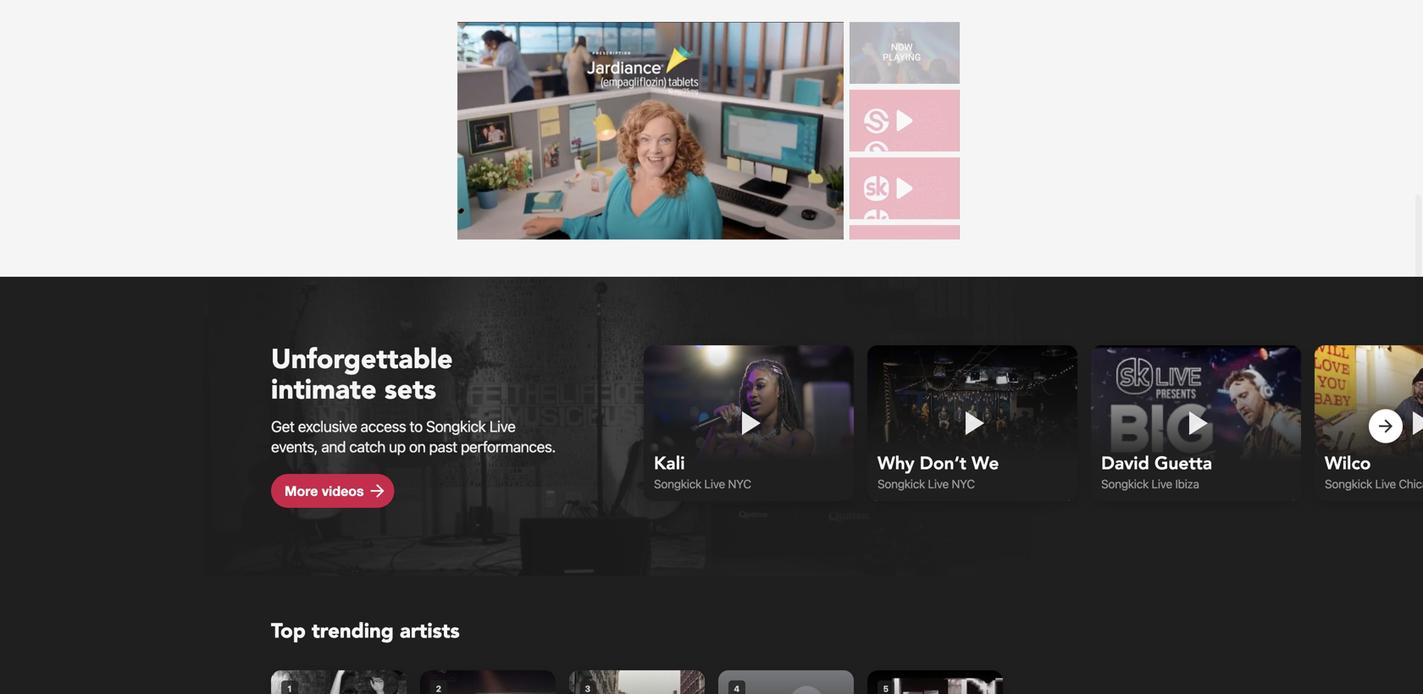 Task type: describe. For each thing, give the bounding box(es) containing it.
david
[[1102, 452, 1150, 476]]

songkick inside wilco songkick live chica
[[1325, 478, 1373, 492]]

songkick inside get exclusive access to songkick live events, and catch up on past performances.
[[426, 418, 486, 436]]

more videos link
[[271, 474, 395, 508]]

on
[[409, 438, 426, 456]]

trending
[[312, 618, 394, 646]]

past
[[429, 438, 457, 456]]

4 link
[[719, 671, 854, 695]]

ibiza
[[1175, 478, 1199, 492]]

top
[[271, 618, 306, 646]]

kali
[[654, 452, 685, 476]]

artists
[[400, 618, 460, 646]]

more
[[285, 483, 318, 499]]

top trending artists
[[271, 618, 460, 646]]

3 link
[[569, 671, 705, 695]]

we
[[972, 452, 999, 476]]

live inside why don't we songkick live nyc
[[928, 478, 949, 492]]

live inside kali songkick live nyc
[[704, 478, 725, 492]]

1 link
[[271, 671, 407, 695]]

songkick inside david guetta songkick live ibiza
[[1102, 478, 1149, 492]]

unforgettable
[[271, 341, 453, 378]]

sets
[[385, 372, 436, 409]]

up
[[389, 438, 406, 456]]

live inside get exclusive access to songkick live events, and catch up on past performances.
[[489, 418, 516, 436]]

songkick inside why don't we songkick live nyc
[[878, 478, 925, 492]]

more videos
[[285, 483, 364, 499]]

1
[[287, 684, 292, 694]]

3
[[585, 684, 591, 694]]

2
[[436, 684, 442, 694]]



Task type: vqa. For each thing, say whether or not it's contained in the screenshot.
Get exclusive access to Songkick Live events, and catch up on past performances.
yes



Task type: locate. For each thing, give the bounding box(es) containing it.
unforgettable intimate sets
[[271, 341, 453, 409]]

get
[[271, 418, 295, 436]]

don't
[[920, 452, 967, 476]]

chica
[[1399, 478, 1424, 492]]

live inside wilco songkick live chica
[[1376, 478, 1396, 492]]

5
[[883, 684, 889, 694]]

5 link
[[868, 671, 1003, 695]]

songkick down wilco
[[1325, 478, 1373, 492]]

nyc inside why don't we songkick live nyc
[[952, 478, 975, 492]]

nyc inside kali songkick live nyc
[[728, 478, 751, 492]]

guetta
[[1155, 452, 1213, 476]]

nyc
[[728, 478, 751, 492], [952, 478, 975, 492]]

david guetta songkick live ibiza
[[1102, 452, 1213, 492]]

songkick up the past
[[426, 418, 486, 436]]

events,
[[271, 438, 318, 456]]

wilco songkick live chica
[[1325, 452, 1424, 492]]

songkick inside kali songkick live nyc
[[654, 478, 702, 492]]

why
[[878, 452, 915, 476]]

songkick
[[426, 418, 486, 436], [654, 478, 702, 492], [878, 478, 925, 492], [1102, 478, 1149, 492], [1325, 478, 1373, 492]]

catch
[[349, 438, 386, 456]]

kali songkick live nyc
[[654, 452, 751, 492]]

videos
[[322, 483, 364, 499]]

intimate
[[271, 372, 377, 409]]

1 horizontal spatial nyc
[[952, 478, 975, 492]]

why don't we songkick live nyc
[[878, 452, 999, 492]]

to
[[410, 418, 423, 436]]

0 horizontal spatial nyc
[[728, 478, 751, 492]]

live inside david guetta songkick live ibiza
[[1152, 478, 1173, 492]]

songkick down the david
[[1102, 478, 1149, 492]]

songkick down kali
[[654, 478, 702, 492]]

2 nyc from the left
[[952, 478, 975, 492]]

songkick down why
[[878, 478, 925, 492]]

live
[[489, 418, 516, 436], [704, 478, 725, 492], [928, 478, 949, 492], [1152, 478, 1173, 492], [1376, 478, 1396, 492]]

access
[[361, 418, 406, 436]]

2 link
[[420, 671, 556, 695]]

get exclusive access to songkick live events, and catch up on past performances.
[[271, 418, 556, 456]]

wilco
[[1325, 452, 1371, 476]]

1 nyc from the left
[[728, 478, 751, 492]]

performances.
[[461, 438, 556, 456]]

4
[[734, 684, 740, 694]]

and
[[321, 438, 346, 456]]

exclusive
[[298, 418, 357, 436]]



